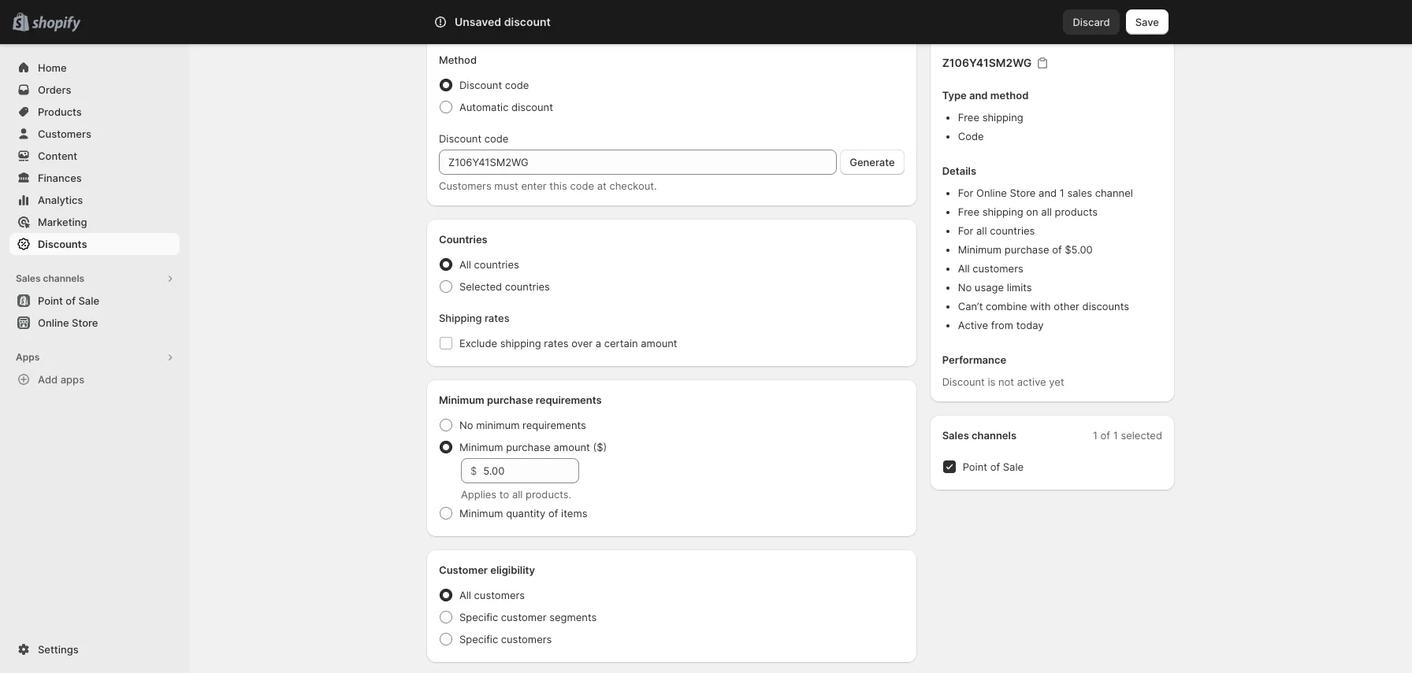Task type: vqa. For each thing, say whether or not it's contained in the screenshot.
the bottommost THE SPECIFIC
yes



Task type: describe. For each thing, give the bounding box(es) containing it.
usage
[[975, 281, 1004, 294]]

online inside button
[[38, 317, 69, 329]]

products.
[[526, 489, 571, 501]]

all inside for online store and 1 sales channel free shipping on all products for all countries minimum purchase of $5.00 all customers no usage limits can't combine with other discounts active from today
[[958, 262, 970, 275]]

apps
[[60, 374, 84, 386]]

0 vertical spatial all
[[1041, 206, 1052, 218]]

specific customer segments
[[459, 611, 597, 624]]

sales channels button
[[9, 268, 180, 290]]

unsaved
[[455, 15, 501, 28]]

settings link
[[9, 639, 180, 661]]

exclude shipping rates over a certain amount
[[459, 337, 677, 350]]

shipping for free shipping code
[[982, 111, 1023, 124]]

online store link
[[9, 312, 180, 334]]

customer
[[439, 564, 488, 577]]

0 vertical spatial discount code
[[459, 79, 529, 91]]

0 vertical spatial and
[[969, 89, 988, 102]]

generate button
[[840, 150, 904, 175]]

customers for customers
[[38, 128, 91, 140]]

free for free shipping
[[439, 25, 461, 38]]

add
[[38, 374, 58, 386]]

shopify image
[[32, 16, 81, 32]]

sale inside "button"
[[78, 295, 99, 307]]

at
[[597, 180, 607, 192]]

all for specific customer segments
[[459, 589, 471, 602]]

customer eligibility
[[439, 564, 535, 577]]

1 vertical spatial amount
[[554, 441, 590, 454]]

a
[[596, 337, 601, 350]]

customers link
[[9, 123, 180, 145]]

automatic discount
[[459, 101, 553, 113]]

active
[[958, 319, 988, 332]]

purchase for amount
[[506, 441, 551, 454]]

requirements for no minimum requirements
[[523, 419, 586, 432]]

online store
[[38, 317, 98, 329]]

must
[[494, 180, 518, 192]]

0 vertical spatial discount
[[459, 79, 502, 91]]

point of sale link
[[9, 290, 180, 312]]

2 vertical spatial discount
[[942, 376, 985, 388]]

code
[[958, 130, 984, 143]]

all customers
[[459, 589, 525, 602]]

point inside "button"
[[38, 295, 63, 307]]

applies
[[461, 489, 497, 501]]

1 horizontal spatial sales channels
[[942, 429, 1017, 442]]

sales
[[1067, 187, 1092, 199]]

type and method
[[942, 89, 1029, 102]]

of inside for online store and 1 sales channel free shipping on all products for all countries minimum purchase of $5.00 all customers no usage limits can't combine with other discounts active from today
[[1052, 243, 1062, 256]]

is
[[988, 376, 996, 388]]

unsaved discount
[[455, 15, 551, 28]]

channel
[[1095, 187, 1133, 199]]

home
[[38, 61, 67, 74]]

1 vertical spatial all
[[976, 225, 987, 237]]

0 vertical spatial code
[[505, 79, 529, 91]]

no inside for online store and 1 sales channel free shipping on all products for all countries minimum purchase of $5.00 all customers no usage limits can't combine with other discounts active from today
[[958, 281, 972, 294]]

minimum
[[476, 419, 520, 432]]

method
[[439, 54, 477, 66]]

specific for specific customer segments
[[459, 611, 498, 624]]

purchase inside for online store and 1 sales channel free shipping on all products for all countries minimum purchase of $5.00 all customers no usage limits can't combine with other discounts active from today
[[1005, 243, 1049, 256]]

($)
[[593, 441, 607, 454]]

discard
[[1073, 16, 1110, 28]]

countries
[[439, 233, 488, 246]]

apps button
[[9, 347, 180, 369]]

discount for unsaved discount
[[504, 15, 551, 28]]

minimum purchase amount ($)
[[459, 441, 607, 454]]

products link
[[9, 101, 180, 123]]

details
[[942, 165, 976, 177]]

minimum quantity of items
[[459, 507, 587, 520]]

shipping for free shipping
[[463, 25, 506, 38]]

finances link
[[9, 167, 180, 189]]

shipping
[[439, 312, 482, 325]]

to
[[499, 489, 509, 501]]

content link
[[9, 145, 180, 167]]

analytics
[[38, 194, 83, 206]]

$5.00
[[1065, 243, 1093, 256]]

search button
[[478, 9, 935, 35]]

1 horizontal spatial point
[[963, 461, 987, 474]]

customers for customers must enter this code at checkout.
[[439, 180, 491, 192]]

selected
[[459, 281, 502, 293]]

shipping inside for online store and 1 sales channel free shipping on all products for all countries minimum purchase of $5.00 all customers no usage limits can't combine with other discounts active from today
[[982, 206, 1023, 218]]

minimum for minimum quantity of items
[[459, 507, 503, 520]]

purchase for requirements
[[487, 394, 533, 407]]

$ text field
[[483, 459, 579, 484]]

no minimum requirements
[[459, 419, 586, 432]]

content
[[38, 150, 77, 162]]

1 for from the top
[[958, 187, 973, 199]]

analytics link
[[9, 189, 180, 211]]

orders link
[[9, 79, 180, 101]]

active
[[1017, 376, 1046, 388]]

0 horizontal spatial rates
[[485, 312, 510, 325]]

2 vertical spatial code
[[570, 180, 594, 192]]

performance
[[942, 354, 1006, 366]]

save button
[[1126, 9, 1169, 35]]

orders
[[38, 84, 71, 96]]

with
[[1030, 300, 1051, 313]]

eligibility
[[490, 564, 535, 577]]

automatic
[[459, 101, 509, 113]]

online inside for online store and 1 sales channel free shipping on all products for all countries minimum purchase of $5.00 all customers no usage limits can't combine with other discounts active from today
[[976, 187, 1007, 199]]

quantity
[[506, 507, 546, 520]]

$
[[470, 465, 477, 478]]

this
[[549, 180, 567, 192]]

1 vertical spatial code
[[484, 132, 509, 145]]

customers for specific customers
[[501, 634, 552, 646]]

minimum purchase requirements
[[439, 394, 602, 407]]

countries for all countries
[[474, 258, 519, 271]]



Task type: locate. For each thing, give the bounding box(es) containing it.
segments
[[549, 611, 597, 624]]

0 vertical spatial purchase
[[1005, 243, 1049, 256]]

0 horizontal spatial all
[[512, 489, 523, 501]]

0 vertical spatial requirements
[[536, 394, 602, 407]]

minimum for minimum purchase amount ($)
[[459, 441, 503, 454]]

requirements for minimum purchase requirements
[[536, 394, 602, 407]]

sales down discount is not active yet
[[942, 429, 969, 442]]

1 horizontal spatial sales
[[942, 429, 969, 442]]

1 horizontal spatial rates
[[544, 337, 569, 350]]

all right to
[[512, 489, 523, 501]]

shipping down method
[[982, 111, 1023, 124]]

minimum inside for online store and 1 sales channel free shipping on all products for all countries minimum purchase of $5.00 all customers no usage limits can't combine with other discounts active from today
[[958, 243, 1002, 256]]

method
[[990, 89, 1029, 102]]

no left minimum
[[459, 419, 473, 432]]

over
[[571, 337, 593, 350]]

sales inside sales channels button
[[16, 273, 41, 284]]

discount down performance
[[942, 376, 985, 388]]

1 of 1 selected
[[1093, 429, 1162, 442]]

shipping rates
[[439, 312, 510, 325]]

code up "automatic discount"
[[505, 79, 529, 91]]

0 vertical spatial specific
[[459, 611, 498, 624]]

1 vertical spatial requirements
[[523, 419, 586, 432]]

online
[[976, 187, 1007, 199], [38, 317, 69, 329]]

discount
[[504, 15, 551, 28], [511, 101, 553, 113]]

0 horizontal spatial online
[[38, 317, 69, 329]]

of inside "button"
[[66, 295, 76, 307]]

customers down products
[[38, 128, 91, 140]]

1 vertical spatial specific
[[459, 634, 498, 646]]

discounts link
[[9, 233, 180, 255]]

applies to all products.
[[461, 489, 571, 501]]

code
[[505, 79, 529, 91], [484, 132, 509, 145], [570, 180, 594, 192]]

and left 'sales'
[[1039, 187, 1057, 199]]

1 vertical spatial no
[[459, 419, 473, 432]]

1 vertical spatial countries
[[474, 258, 519, 271]]

customers up the usage at the top right of page
[[973, 262, 1023, 275]]

minimum up minimum
[[439, 394, 484, 407]]

all up the usage at the top right of page
[[976, 225, 987, 237]]

discounts
[[1082, 300, 1129, 313]]

1 vertical spatial and
[[1039, 187, 1057, 199]]

1 vertical spatial sale
[[1003, 461, 1024, 474]]

1 horizontal spatial point of sale
[[963, 461, 1024, 474]]

1 vertical spatial online
[[38, 317, 69, 329]]

all right on in the top right of the page
[[1041, 206, 1052, 218]]

2 horizontal spatial all
[[1041, 206, 1052, 218]]

amount right certain
[[641, 337, 677, 350]]

requirements
[[536, 394, 602, 407], [523, 419, 586, 432]]

marketing link
[[9, 211, 180, 233]]

discount is not active yet
[[942, 376, 1064, 388]]

and right type
[[969, 89, 988, 102]]

0 horizontal spatial 1
[[1060, 187, 1064, 199]]

0 vertical spatial countries
[[990, 225, 1035, 237]]

free inside for online store and 1 sales channel free shipping on all products for all countries minimum purchase of $5.00 all customers no usage limits can't combine with other discounts active from today
[[958, 206, 979, 218]]

selected
[[1121, 429, 1162, 442]]

0 vertical spatial free
[[439, 25, 461, 38]]

products
[[1055, 206, 1098, 218]]

free for free shipping code
[[958, 111, 979, 124]]

0 vertical spatial store
[[1010, 187, 1036, 199]]

on
[[1026, 206, 1038, 218]]

1 horizontal spatial 1
[[1093, 429, 1098, 442]]

0 horizontal spatial point
[[38, 295, 63, 307]]

minimum for minimum purchase requirements
[[439, 394, 484, 407]]

channels inside button
[[43, 273, 84, 284]]

shipping inside free shipping code
[[982, 111, 1023, 124]]

0 horizontal spatial store
[[72, 317, 98, 329]]

1 vertical spatial store
[[72, 317, 98, 329]]

and
[[969, 89, 988, 102], [1039, 187, 1057, 199]]

amount
[[641, 337, 677, 350], [554, 441, 590, 454]]

0 vertical spatial point
[[38, 295, 63, 307]]

sales channels down the discounts
[[16, 273, 84, 284]]

discount up 'automatic'
[[459, 79, 502, 91]]

minimum up "$"
[[459, 441, 503, 454]]

1 vertical spatial customers
[[474, 589, 525, 602]]

amount left ($)
[[554, 441, 590, 454]]

0 horizontal spatial point of sale
[[38, 295, 99, 307]]

0 vertical spatial point of sale
[[38, 295, 99, 307]]

discount down 'automatic'
[[439, 132, 482, 145]]

combine
[[986, 300, 1027, 313]]

code down "automatic discount"
[[484, 132, 509, 145]]

marketing
[[38, 216, 87, 229]]

1 vertical spatial point of sale
[[963, 461, 1024, 474]]

checkout.
[[609, 180, 657, 192]]

2 vertical spatial customers
[[501, 634, 552, 646]]

online down details
[[976, 187, 1007, 199]]

not
[[998, 376, 1014, 388]]

customers down customer eligibility
[[474, 589, 525, 602]]

2 specific from the top
[[459, 634, 498, 646]]

1 horizontal spatial and
[[1039, 187, 1057, 199]]

save
[[1135, 16, 1159, 28]]

home link
[[9, 57, 180, 79]]

purchase down no minimum requirements
[[506, 441, 551, 454]]

2 vertical spatial countries
[[505, 281, 550, 293]]

2 vertical spatial all
[[512, 489, 523, 501]]

all down 'customer'
[[459, 589, 471, 602]]

type
[[942, 89, 967, 102]]

other
[[1054, 300, 1079, 313]]

free up method
[[439, 25, 461, 38]]

all countries
[[459, 258, 519, 271]]

1 specific from the top
[[459, 611, 498, 624]]

all down countries
[[459, 258, 471, 271]]

yet
[[1049, 376, 1064, 388]]

0 vertical spatial customers
[[38, 128, 91, 140]]

shipping for exclude shipping rates over a certain amount
[[500, 337, 541, 350]]

0 vertical spatial customers
[[973, 262, 1023, 275]]

discount right 'automatic'
[[511, 101, 553, 113]]

1 vertical spatial rates
[[544, 337, 569, 350]]

products
[[38, 106, 82, 118]]

countries for selected countries
[[505, 281, 550, 293]]

customers
[[38, 128, 91, 140], [439, 180, 491, 192]]

1 vertical spatial discount
[[511, 101, 553, 113]]

1 vertical spatial sales channels
[[942, 429, 1017, 442]]

free inside free shipping code
[[958, 111, 979, 124]]

online up apps
[[38, 317, 69, 329]]

discount for automatic discount
[[511, 101, 553, 113]]

1 vertical spatial discount
[[439, 132, 482, 145]]

generate
[[850, 156, 895, 169]]

and inside for online store and 1 sales channel free shipping on all products for all countries minimum purchase of $5.00 all customers no usage limits can't combine with other discounts active from today
[[1039, 187, 1057, 199]]

1 vertical spatial purchase
[[487, 394, 533, 407]]

of
[[1052, 243, 1062, 256], [66, 295, 76, 307], [1101, 429, 1110, 442], [990, 461, 1000, 474], [548, 507, 558, 520]]

0 horizontal spatial no
[[459, 419, 473, 432]]

sale
[[78, 295, 99, 307], [1003, 461, 1024, 474]]

point of sale inside "button"
[[38, 295, 99, 307]]

for online store and 1 sales channel free shipping on all products for all countries minimum purchase of $5.00 all customers no usage limits can't combine with other discounts active from today
[[958, 187, 1133, 332]]

countries
[[990, 225, 1035, 237], [474, 258, 519, 271], [505, 281, 550, 293]]

items
[[561, 507, 587, 520]]

channels down the discounts
[[43, 273, 84, 284]]

1 horizontal spatial amount
[[641, 337, 677, 350]]

sales
[[16, 273, 41, 284], [942, 429, 969, 442]]

1 horizontal spatial customers
[[439, 180, 491, 192]]

minimum down applies
[[459, 507, 503, 520]]

0 vertical spatial for
[[958, 187, 973, 199]]

store up on in the top right of the page
[[1010, 187, 1036, 199]]

countries up selected countries
[[474, 258, 519, 271]]

Discount code text field
[[439, 150, 837, 175]]

0 vertical spatial channels
[[43, 273, 84, 284]]

free shipping
[[439, 25, 506, 38]]

settings
[[38, 644, 79, 656]]

0 vertical spatial rates
[[485, 312, 510, 325]]

1 vertical spatial customers
[[439, 180, 491, 192]]

free up 'code'
[[958, 111, 979, 124]]

0 horizontal spatial sale
[[78, 295, 99, 307]]

z106y41sm2wg
[[942, 56, 1032, 69]]

0 vertical spatial no
[[958, 281, 972, 294]]

discount code up 'automatic'
[[459, 79, 529, 91]]

shipping left on in the top right of the page
[[982, 206, 1023, 218]]

all up can't
[[958, 262, 970, 275]]

sales channels inside button
[[16, 273, 84, 284]]

1 horizontal spatial online
[[976, 187, 1007, 199]]

1
[[1060, 187, 1064, 199], [1093, 429, 1098, 442], [1113, 429, 1118, 442]]

specific
[[459, 611, 498, 624], [459, 634, 498, 646]]

channels down is
[[972, 429, 1017, 442]]

customers left must
[[439, 180, 491, 192]]

customer
[[501, 611, 547, 624]]

customers inside for online store and 1 sales channel free shipping on all products for all countries minimum purchase of $5.00 all customers no usage limits can't combine with other discounts active from today
[[973, 262, 1023, 275]]

0 vertical spatial online
[[976, 187, 1007, 199]]

purchase down on in the top right of the page
[[1005, 243, 1049, 256]]

1 horizontal spatial all
[[976, 225, 987, 237]]

point
[[38, 295, 63, 307], [963, 461, 987, 474]]

0 vertical spatial sales
[[16, 273, 41, 284]]

can't
[[958, 300, 983, 313]]

2 vertical spatial free
[[958, 206, 979, 218]]

enter
[[521, 180, 547, 192]]

1 vertical spatial discount code
[[439, 132, 509, 145]]

add apps button
[[9, 369, 180, 391]]

free shipping code
[[958, 111, 1023, 143]]

1 horizontal spatial store
[[1010, 187, 1036, 199]]

sales down the discounts
[[16, 273, 41, 284]]

shipping right exclude
[[500, 337, 541, 350]]

rates left over
[[544, 337, 569, 350]]

sales channels down is
[[942, 429, 1017, 442]]

all for selected countries
[[459, 258, 471, 271]]

minimum up the usage at the top right of page
[[958, 243, 1002, 256]]

1 vertical spatial for
[[958, 225, 973, 237]]

customers down specific customer segments
[[501, 634, 552, 646]]

exclude
[[459, 337, 497, 350]]

1 vertical spatial channels
[[972, 429, 1017, 442]]

discount
[[459, 79, 502, 91], [439, 132, 482, 145], [942, 376, 985, 388]]

search
[[504, 16, 537, 28]]

add apps
[[38, 374, 84, 386]]

limits
[[1007, 281, 1032, 294]]

point of sale
[[38, 295, 99, 307], [963, 461, 1024, 474]]

1 vertical spatial free
[[958, 111, 979, 124]]

0 horizontal spatial channels
[[43, 273, 84, 284]]

from
[[991, 319, 1013, 332]]

countries down "all countries"
[[505, 281, 550, 293]]

1 vertical spatial point
[[963, 461, 987, 474]]

discount right unsaved
[[504, 15, 551, 28]]

0 horizontal spatial sales
[[16, 273, 41, 284]]

1 inside for online store and 1 sales channel free shipping on all products for all countries minimum purchase of $5.00 all customers no usage limits can't combine with other discounts active from today
[[1060, 187, 1064, 199]]

1 horizontal spatial sale
[[1003, 461, 1024, 474]]

apps
[[16, 351, 40, 363]]

specific for specific customers
[[459, 634, 498, 646]]

shipping up method
[[463, 25, 506, 38]]

1 vertical spatial sales
[[942, 429, 969, 442]]

customers for all customers
[[474, 589, 525, 602]]

code left at
[[570, 180, 594, 192]]

store inside button
[[72, 317, 98, 329]]

0 horizontal spatial customers
[[38, 128, 91, 140]]

0 horizontal spatial amount
[[554, 441, 590, 454]]

2 vertical spatial purchase
[[506, 441, 551, 454]]

store down "point of sale" link in the top left of the page
[[72, 317, 98, 329]]

0 vertical spatial discount
[[504, 15, 551, 28]]

1 horizontal spatial channels
[[972, 429, 1017, 442]]

finances
[[38, 172, 82, 184]]

purchase up minimum
[[487, 394, 533, 407]]

no up can't
[[958, 281, 972, 294]]

2 for from the top
[[958, 225, 973, 237]]

rates up exclude
[[485, 312, 510, 325]]

countries inside for online store and 1 sales channel free shipping on all products for all countries minimum purchase of $5.00 all customers no usage limits can't combine with other discounts active from today
[[990, 225, 1035, 237]]

selected countries
[[459, 281, 550, 293]]

specific customers
[[459, 634, 552, 646]]

0 vertical spatial sale
[[78, 295, 99, 307]]

sales channels
[[16, 273, 84, 284], [942, 429, 1017, 442]]

2 horizontal spatial 1
[[1113, 429, 1118, 442]]

discounts
[[38, 238, 87, 251]]

discount code down 'automatic'
[[439, 132, 509, 145]]

0 horizontal spatial sales channels
[[16, 273, 84, 284]]

1 horizontal spatial no
[[958, 281, 972, 294]]

store inside for online store and 1 sales channel free shipping on all products for all countries minimum purchase of $5.00 all customers no usage limits can't combine with other discounts active from today
[[1010, 187, 1036, 199]]

0 vertical spatial amount
[[641, 337, 677, 350]]

rates
[[485, 312, 510, 325], [544, 337, 569, 350]]

requirements up "minimum purchase amount ($)"
[[523, 419, 586, 432]]

countries down on in the top right of the page
[[990, 225, 1035, 237]]

all
[[459, 258, 471, 271], [958, 262, 970, 275], [459, 589, 471, 602]]

0 vertical spatial sales channels
[[16, 273, 84, 284]]

point of sale button
[[0, 290, 189, 312]]

today
[[1016, 319, 1044, 332]]

discard button
[[1063, 9, 1120, 35]]

certain
[[604, 337, 638, 350]]

requirements up no minimum requirements
[[536, 394, 602, 407]]

customers must enter this code at checkout.
[[439, 180, 657, 192]]

0 horizontal spatial and
[[969, 89, 988, 102]]

free down details
[[958, 206, 979, 218]]

discount code
[[459, 79, 529, 91], [439, 132, 509, 145]]

free
[[439, 25, 461, 38], [958, 111, 979, 124], [958, 206, 979, 218]]



